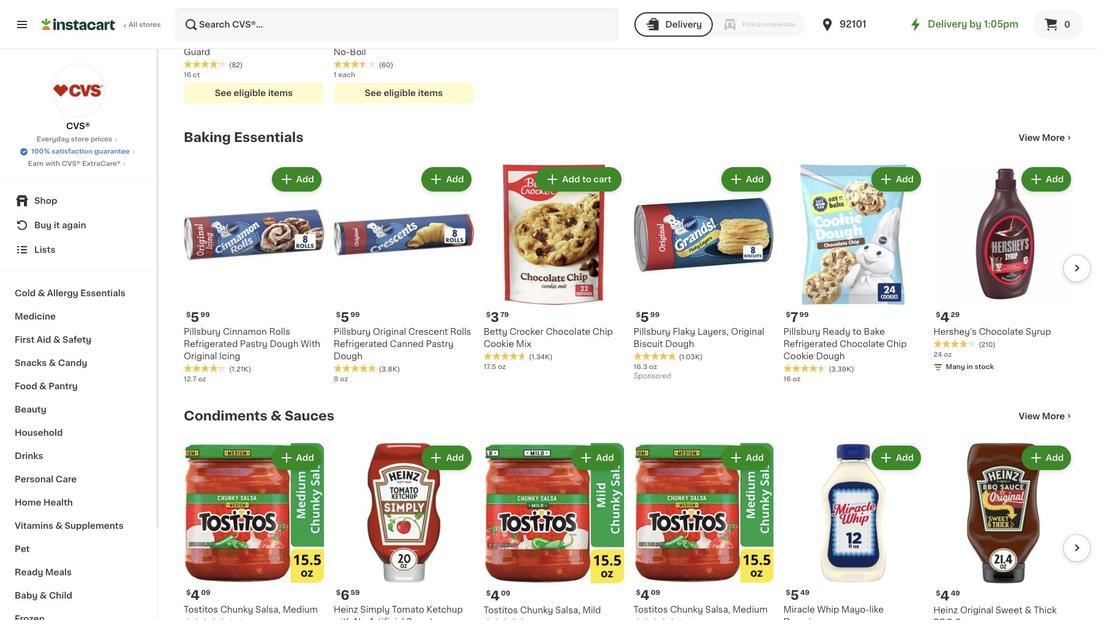 Task type: locate. For each thing, give the bounding box(es) containing it.
0 vertical spatial 1
[[224, 24, 227, 31]]

1 horizontal spatial see eligible items
[[365, 89, 443, 97]]

dough inside pillsbury ready to bake refrigerated chocolate chip cookie dough
[[817, 352, 846, 361]]

vitamins
[[15, 522, 53, 531]]

heinz original sweet & thick bbq sauce
[[934, 606, 1058, 621]]

cvs® down the satisfaction on the left of page
[[62, 161, 81, 167]]

0 vertical spatial chip
[[593, 328, 613, 336]]

refrigerated up "icing"
[[184, 340, 238, 349]]

2 horizontal spatial chunky
[[671, 606, 704, 615]]

(3.39k)
[[829, 366, 855, 373]]

1
[[224, 24, 227, 31], [334, 72, 337, 78]]

16 inside item carousel region
[[784, 376, 792, 383]]

2 view from the top
[[1020, 412, 1041, 421]]

pillsbury inside pillsbury cinnamon rolls refrigerated pastry dough with original icing
[[184, 328, 221, 336]]

item carousel region for condiments & sauces
[[167, 439, 1092, 621]]

16 for buy 1, get 1 for 50%
[[184, 72, 191, 78]]

pillsbury for pillsbury flaky layers, original biscuit dough
[[634, 328, 671, 336]]

cvs up "no-"
[[334, 35, 352, 44]]

food & pantry
[[15, 382, 78, 391]]

each
[[338, 72, 356, 78]]

1 horizontal spatial buy
[[188, 24, 201, 31]]

1 vertical spatial view more link
[[1020, 410, 1074, 423]]

1 horizontal spatial chip
[[887, 340, 907, 349]]

see eligible items down (60)
[[365, 89, 443, 97]]

baby
[[15, 592, 38, 601]]

buy inside product group
[[188, 24, 201, 31]]

0 horizontal spatial tostitos chunky salsa, medium
[[184, 606, 318, 615]]

1 left the for
[[224, 24, 227, 31]]

ready inside pillsbury ready to bake refrigerated chocolate chip cookie dough
[[823, 328, 851, 336]]

0 horizontal spatial $ 4 09
[[186, 590, 211, 603]]

2 see eligible items button from the left
[[334, 83, 474, 103]]

cvs® up "store"
[[66, 122, 90, 131]]

cvs inside cvs pharmacy dental guard, no-boil
[[334, 35, 352, 44]]

79
[[501, 312, 509, 319]]

dental inside cvs health disposable dental guard
[[286, 35, 314, 44]]

eligible down (60)
[[384, 89, 416, 97]]

oz for hershey's chocolate syrup
[[945, 352, 953, 358]]

see for buy 1, get 1 for 50%
[[215, 89, 232, 97]]

personal care link
[[7, 468, 149, 492]]

2 see from the left
[[365, 89, 382, 97]]

1 tostitos from the left
[[184, 606, 218, 615]]

dental right disposable
[[286, 35, 314, 44]]

99 inside $ 7 99
[[800, 312, 809, 319]]

0 vertical spatial view
[[1020, 134, 1041, 142]]

delivery for delivery
[[666, 20, 703, 29]]

chocolate up (210)
[[980, 328, 1024, 336]]

$ 5 99 for pillsbury cinnamon rolls refrigerated pastry dough with original icing
[[186, 311, 210, 324]]

health down care
[[43, 499, 73, 507]]

None search field
[[175, 7, 619, 42]]

0 vertical spatial cookie
[[484, 340, 514, 349]]

buy left 1,
[[188, 24, 201, 31]]

more for 5
[[1043, 412, 1066, 421]]

0 horizontal spatial refrigerated
[[184, 340, 238, 349]]

pillsbury up 8 oz
[[334, 328, 371, 336]]

0 horizontal spatial salsa,
[[256, 606, 281, 615]]

4
[[941, 311, 950, 324], [191, 590, 200, 603], [641, 590, 650, 603], [491, 590, 500, 603], [941, 590, 950, 603]]

99 up pillsbury original crescent rolls refrigerated canned pastry dough
[[351, 312, 360, 319]]

1 dental from the left
[[286, 35, 314, 44]]

2 cvs from the left
[[334, 35, 352, 44]]

oz right 12.7
[[198, 376, 206, 383]]

delivery for delivery by 1:05pm
[[929, 20, 968, 29]]

5 for pillsbury flaky layers, original biscuit dough
[[641, 311, 650, 324]]

lists
[[34, 246, 55, 254]]

health down the get
[[204, 35, 233, 44]]

see eligible items down (82) on the top left of the page
[[215, 89, 293, 97]]

cvs for buy 1, get 1 for 50%
[[184, 35, 202, 44]]

refrigerated for 5
[[334, 340, 388, 349]]

1 horizontal spatial eligible
[[384, 89, 416, 97]]

99 up pillsbury cinnamon rolls refrigerated pastry dough with original icing
[[201, 312, 210, 319]]

see for 33
[[365, 89, 382, 97]]

item carousel region containing 5
[[167, 160, 1092, 390]]

household
[[15, 429, 63, 438]]

ready meals
[[15, 569, 72, 577]]

baking essentials link
[[184, 130, 304, 145]]

$ 5 99 up pillsbury original crescent rolls refrigerated canned pastry dough
[[336, 311, 360, 324]]

$
[[186, 7, 191, 14], [336, 7, 341, 14], [186, 312, 191, 319], [336, 312, 341, 319], [637, 312, 641, 319], [787, 312, 791, 319], [486, 312, 491, 319], [937, 312, 941, 319], [186, 591, 191, 597], [336, 591, 341, 597], [637, 591, 641, 597], [787, 591, 791, 597], [486, 591, 491, 597], [937, 591, 941, 597]]

2 horizontal spatial tostitos
[[634, 606, 668, 615]]

original up the sauce
[[961, 606, 994, 615]]

stock
[[975, 364, 995, 371]]

salsa,
[[256, 606, 281, 615], [706, 606, 731, 615], [556, 606, 581, 615]]

49 inside $ 4 49
[[952, 591, 961, 597]]

3 refrigerated from the left
[[784, 340, 838, 349]]

chunky
[[220, 606, 253, 615], [671, 606, 704, 615], [521, 606, 554, 615]]

refrigerated inside pillsbury original crescent rolls refrigerated canned pastry dough
[[334, 340, 388, 349]]

buy it again link
[[7, 213, 149, 238]]

3 $ 4 09 from the left
[[486, 590, 511, 603]]

1,
[[203, 24, 208, 31]]

0 horizontal spatial cvs
[[184, 35, 202, 44]]

1 view more link from the top
[[1020, 132, 1074, 144]]

2 dental from the left
[[400, 35, 429, 44]]

safety
[[62, 336, 91, 344]]

& for food & pantry
[[39, 382, 46, 391]]

$ 3 79
[[486, 311, 509, 324]]

product group
[[184, 0, 324, 103], [334, 0, 474, 103], [184, 165, 324, 385], [334, 165, 474, 385], [484, 165, 624, 372], [634, 165, 774, 383], [784, 165, 924, 385], [934, 165, 1074, 375], [184, 444, 324, 621], [334, 444, 474, 621], [484, 444, 624, 621], [634, 444, 774, 621], [784, 444, 924, 621], [934, 444, 1074, 621]]

hershey's
[[934, 328, 978, 336]]

1 horizontal spatial pastry
[[426, 340, 454, 349]]

like
[[870, 606, 885, 615]]

1 vertical spatial ready
[[15, 569, 43, 577]]

&
[[38, 289, 45, 298], [53, 336, 60, 344], [49, 359, 56, 368], [39, 382, 46, 391], [271, 410, 282, 423], [55, 522, 63, 531], [40, 592, 47, 601], [1025, 606, 1032, 615]]

heinz down "6"
[[334, 606, 358, 615]]

allergy
[[47, 289, 78, 298]]

0 horizontal spatial see
[[215, 89, 232, 97]]

1 horizontal spatial salsa,
[[556, 606, 581, 615]]

2 horizontal spatial 09
[[651, 591, 661, 597]]

delivery inside delivery by 1:05pm 'link'
[[929, 20, 968, 29]]

0 vertical spatial view more link
[[1020, 132, 1074, 144]]

chocolate down bake
[[840, 340, 885, 349]]

99 for ready
[[800, 312, 809, 319]]

2 eligible from the left
[[384, 89, 416, 97]]

1 $ 5 99 from the left
[[186, 311, 210, 324]]

items down guard,
[[418, 89, 443, 97]]

2 $ 5 99 from the left
[[336, 311, 360, 324]]

1 horizontal spatial rolls
[[451, 328, 472, 336]]

99 up biscuit on the right bottom of the page
[[651, 312, 660, 319]]

2 see eligible items from the left
[[365, 89, 443, 97]]

refrigerated down $ 7 99
[[784, 340, 838, 349]]

cvs® logo image
[[51, 64, 105, 118]]

to left cart
[[583, 175, 592, 184]]

2 item carousel region from the top
[[167, 439, 1092, 621]]

product group containing 3
[[484, 165, 624, 372]]

0 horizontal spatial 09
[[201, 591, 211, 597]]

0 vertical spatial health
[[204, 35, 233, 44]]

chocolate inside pillsbury ready to bake refrigerated chocolate chip cookie dough
[[840, 340, 885, 349]]

ketchup
[[427, 606, 463, 615]]

see down (60)
[[365, 89, 382, 97]]

1 horizontal spatial 09
[[501, 591, 511, 597]]

all
[[129, 21, 137, 28]]

refrigerated inside pillsbury ready to bake refrigerated chocolate chip cookie dough
[[784, 340, 838, 349]]

1 horizontal spatial $ 4 09
[[486, 590, 511, 603]]

$ 5 49
[[787, 590, 810, 603]]

1 horizontal spatial 1
[[334, 72, 337, 78]]

99 right 33
[[359, 7, 369, 14]]

1 vertical spatial view more
[[1020, 412, 1066, 421]]

0 horizontal spatial to
[[583, 175, 592, 184]]

& inside heinz original sweet & thick bbq sauce
[[1025, 606, 1032, 615]]

with left no
[[334, 619, 352, 621]]

& right 'vitamins'
[[55, 522, 63, 531]]

2 view more link from the top
[[1020, 410, 1074, 423]]

& left sauces
[[271, 410, 282, 423]]

add inside button
[[563, 175, 581, 184]]

chocolate up the (1.34k)
[[546, 328, 591, 336]]

0 horizontal spatial rolls
[[269, 328, 290, 336]]

cookie down betty at the left bottom
[[484, 340, 514, 349]]

1 vertical spatial with
[[334, 619, 352, 621]]

$ 5 99 up biscuit on the right bottom of the page
[[637, 311, 660, 324]]

oz right 8
[[340, 376, 348, 383]]

2 horizontal spatial refrigerated
[[784, 340, 838, 349]]

pillsbury inside pillsbury ready to bake refrigerated chocolate chip cookie dough
[[784, 328, 821, 336]]

ready meals link
[[7, 561, 149, 585]]

dough up (3.39k)
[[817, 352, 846, 361]]

chocolate
[[546, 328, 591, 336], [980, 328, 1024, 336], [840, 340, 885, 349]]

0 horizontal spatial tostitos
[[184, 606, 218, 615]]

tostitos
[[184, 606, 218, 615], [634, 606, 668, 615], [484, 606, 518, 615]]

1 rolls from the left
[[269, 328, 290, 336]]

99 inside $ 33 99
[[359, 7, 369, 14]]

1 horizontal spatial items
[[418, 89, 443, 97]]

1 view from the top
[[1020, 134, 1041, 142]]

1 items from the left
[[268, 89, 293, 97]]

product group containing 6
[[334, 444, 474, 621]]

health inside cvs health disposable dental guard
[[204, 35, 233, 44]]

1 horizontal spatial ready
[[823, 328, 851, 336]]

1 horizontal spatial health
[[204, 35, 233, 44]]

cookie
[[484, 340, 514, 349], [784, 352, 815, 361]]

49 up bbq
[[952, 591, 961, 597]]

1 see from the left
[[215, 89, 232, 97]]

rolls right crescent
[[451, 328, 472, 336]]

oz for pillsbury ready to bake refrigerated chocolate chip cookie dough
[[793, 376, 801, 383]]

0 horizontal spatial essentials
[[80, 289, 126, 298]]

2 horizontal spatial $ 4 09
[[637, 590, 661, 603]]

tomato
[[392, 606, 425, 615]]

heinz inside heinz simply tomato ketchup with no artificial sweeteners
[[334, 606, 358, 615]]

with right earn at the left top
[[45, 161, 60, 167]]

1 eligible from the left
[[234, 89, 266, 97]]

ready up baby
[[15, 569, 43, 577]]

$ 6 59
[[336, 590, 360, 603]]

7
[[791, 311, 799, 324]]

8 oz
[[334, 376, 348, 383]]

16.3
[[634, 364, 648, 371]]

icing
[[219, 352, 240, 361]]

to left bake
[[853, 328, 862, 336]]

baby & child
[[15, 592, 72, 601]]

stores
[[139, 21, 161, 28]]

cvs health disposable dental guard
[[184, 35, 314, 56]]

1 horizontal spatial with
[[334, 619, 352, 621]]

oz for pillsbury cinnamon rolls refrigerated pastry dough with original icing
[[198, 376, 206, 383]]

heinz inside heinz original sweet & thick bbq sauce
[[934, 606, 959, 615]]

& inside cold & allergy essentials link
[[38, 289, 45, 298]]

see eligible items for 33
[[365, 89, 443, 97]]

1 horizontal spatial see eligible items button
[[334, 83, 474, 103]]

0 horizontal spatial $ 5 99
[[186, 311, 210, 324]]

delivery inside delivery button
[[666, 20, 703, 29]]

refrigerated up (3.8k)
[[334, 340, 388, 349]]

& left the candy
[[49, 359, 56, 368]]

& inside the condiments & sauces link
[[271, 410, 282, 423]]

0 horizontal spatial health
[[43, 499, 73, 507]]

0 horizontal spatial delivery
[[666, 20, 703, 29]]

(1.21k)
[[229, 366, 251, 373]]

1 vertical spatial health
[[43, 499, 73, 507]]

17.5
[[484, 364, 497, 371]]

simply
[[361, 606, 390, 615]]

earn with cvs® extracare® link
[[28, 159, 128, 169]]

1 vertical spatial buy
[[34, 221, 52, 230]]

eligible down (82) on the top left of the page
[[234, 89, 266, 97]]

& inside first aid & safety link
[[53, 336, 60, 344]]

& right cold
[[38, 289, 45, 298]]

to inside pillsbury ready to bake refrigerated chocolate chip cookie dough
[[853, 328, 862, 336]]

0 horizontal spatial chocolate
[[546, 328, 591, 336]]

1 vertical spatial 1
[[334, 72, 337, 78]]

3 chunky from the left
[[521, 606, 554, 615]]

rolls inside pillsbury original crescent rolls refrigerated canned pastry dough
[[451, 328, 472, 336]]

3 $ 5 99 from the left
[[637, 311, 660, 324]]

oz right 17.5
[[498, 364, 506, 371]]

1 vertical spatial item carousel region
[[167, 439, 1092, 621]]

0 horizontal spatial eligible
[[234, 89, 266, 97]]

(82)
[[229, 62, 243, 69]]

& right aid
[[53, 336, 60, 344]]

1 horizontal spatial heinz
[[934, 606, 959, 615]]

1 horizontal spatial chocolate
[[840, 340, 885, 349]]

1 horizontal spatial cvs
[[334, 35, 352, 44]]

dough down flaky
[[666, 340, 695, 349]]

cookie up 16 oz
[[784, 352, 815, 361]]

& right baby
[[40, 592, 47, 601]]

delivery by 1:05pm link
[[909, 17, 1019, 32]]

2 pastry from the left
[[426, 340, 454, 349]]

1 see eligible items button from the left
[[184, 83, 324, 103]]

1 refrigerated from the left
[[184, 340, 238, 349]]

oz down pillsbury ready to bake refrigerated chocolate chip cookie dough
[[793, 376, 801, 383]]

pillsbury up "icing"
[[184, 328, 221, 336]]

2 refrigerated from the left
[[334, 340, 388, 349]]

& inside snacks & candy link
[[49, 359, 56, 368]]

1 horizontal spatial essentials
[[234, 131, 304, 144]]

0 vertical spatial ready
[[823, 328, 851, 336]]

33
[[341, 7, 358, 20]]

4 pillsbury from the left
[[784, 328, 821, 336]]

1 horizontal spatial cookie
[[784, 352, 815, 361]]

1 item carousel region from the top
[[167, 160, 1092, 390]]

& for vitamins & supplements
[[55, 522, 63, 531]]

1 see eligible items from the left
[[215, 89, 293, 97]]

see
[[215, 89, 232, 97], [365, 89, 382, 97]]

1 vertical spatial to
[[853, 328, 862, 336]]

1 heinz from the left
[[334, 606, 358, 615]]

view more
[[1020, 134, 1066, 142], [1020, 412, 1066, 421]]

1 horizontal spatial $ 5 99
[[336, 311, 360, 324]]

1 horizontal spatial 49
[[801, 591, 810, 597]]

rolls inside pillsbury cinnamon rolls refrigerated pastry dough with original icing
[[269, 328, 290, 336]]

1 vertical spatial more
[[1043, 412, 1066, 421]]

2 pillsbury from the left
[[334, 328, 371, 336]]

49 inside '$ 22 49'
[[209, 7, 218, 14]]

pillsbury inside pillsbury flaky layers, original biscuit dough
[[634, 328, 671, 336]]

0 vertical spatial buy
[[188, 24, 201, 31]]

pastry
[[240, 340, 268, 349], [426, 340, 454, 349]]

view more for 5
[[1020, 412, 1066, 421]]

again
[[62, 221, 86, 230]]

1 vertical spatial 16
[[784, 376, 792, 383]]

1 view more from the top
[[1020, 134, 1066, 142]]

1 horizontal spatial tostitos
[[484, 606, 518, 615]]

0 horizontal spatial cookie
[[484, 340, 514, 349]]

1 left each
[[334, 72, 337, 78]]

1 cvs from the left
[[184, 35, 202, 44]]

original inside pillsbury original crescent rolls refrigerated canned pastry dough
[[373, 328, 407, 336]]

& for snacks & candy
[[49, 359, 56, 368]]

99 right 7
[[800, 312, 809, 319]]

1 horizontal spatial delivery
[[929, 20, 968, 29]]

chocolate inside betty crocker chocolate chip cookie mix​
[[546, 328, 591, 336]]

$ 5 99 for pillsbury original crescent rolls refrigerated canned pastry dough
[[336, 311, 360, 324]]

original up canned at the left of page
[[373, 328, 407, 336]]

49 up miracle
[[801, 591, 810, 597]]

$ inside $ 5 49
[[787, 591, 791, 597]]

dental left guard,
[[400, 35, 429, 44]]

pastry down cinnamon
[[240, 340, 268, 349]]

original up 12.7 oz
[[184, 352, 217, 361]]

1 horizontal spatial see
[[365, 89, 382, 97]]

& right 'food'
[[39, 382, 46, 391]]

0 horizontal spatial dental
[[286, 35, 314, 44]]

3
[[491, 311, 499, 324]]

cookie inside pillsbury ready to bake refrigerated chocolate chip cookie dough
[[784, 352, 815, 361]]

1 vertical spatial cookie
[[784, 352, 815, 361]]

92101
[[840, 20, 867, 29]]

2 salsa, from the left
[[706, 606, 731, 615]]

0 vertical spatial more
[[1043, 134, 1066, 142]]

1 horizontal spatial medium
[[733, 606, 768, 615]]

dough up 8 oz
[[334, 352, 363, 361]]

chip inside pillsbury ready to bake refrigerated chocolate chip cookie dough
[[887, 340, 907, 349]]

pillsbury up biscuit on the right bottom of the page
[[634, 328, 671, 336]]

heinz up bbq
[[934, 606, 959, 615]]

& inside baby & child link
[[40, 592, 47, 601]]

2 view more from the top
[[1020, 412, 1066, 421]]

1 more from the top
[[1043, 134, 1066, 142]]

★★★★★
[[184, 60, 227, 69], [184, 60, 227, 69], [334, 60, 377, 69], [334, 60, 377, 69], [934, 340, 977, 349], [934, 340, 977, 349], [634, 352, 677, 361], [634, 352, 677, 361], [484, 352, 527, 361], [484, 352, 527, 361], [184, 364, 227, 373], [184, 364, 227, 373], [334, 364, 377, 373], [334, 364, 377, 373], [784, 364, 827, 373], [784, 364, 827, 373]]

cvs up guard at the top of page
[[184, 35, 202, 44]]

0 horizontal spatial chunky
[[220, 606, 253, 615]]

add
[[296, 175, 314, 184], [446, 175, 464, 184], [563, 175, 581, 184], [747, 175, 765, 184], [897, 175, 915, 184], [1047, 175, 1065, 184], [296, 454, 314, 463], [446, 454, 464, 463], [597, 454, 614, 463], [747, 454, 765, 463], [897, 454, 915, 463], [1047, 454, 1065, 463]]

2 rolls from the left
[[451, 328, 472, 336]]

16 for 7
[[784, 376, 792, 383]]

dough
[[270, 340, 299, 349], [666, 340, 695, 349], [334, 352, 363, 361], [817, 352, 846, 361]]

rolls right cinnamon
[[269, 328, 290, 336]]

1 horizontal spatial chunky
[[521, 606, 554, 615]]

0 horizontal spatial 16
[[184, 72, 191, 78]]

0 horizontal spatial chip
[[593, 328, 613, 336]]

pastry down crescent
[[426, 340, 454, 349]]

1 horizontal spatial 16
[[784, 376, 792, 383]]

0 horizontal spatial 49
[[209, 7, 218, 14]]

2 horizontal spatial $ 5 99
[[637, 311, 660, 324]]

(1.03k)
[[679, 354, 703, 361]]

0 horizontal spatial heinz
[[334, 606, 358, 615]]

0 horizontal spatial buy
[[34, 221, 52, 230]]

see eligible items button down (60)
[[334, 83, 474, 103]]

heinz
[[334, 606, 358, 615], [934, 606, 959, 615]]

pillsbury down $ 7 99
[[784, 328, 821, 336]]

view more link for 7
[[1020, 132, 1074, 144]]

3 pillsbury from the left
[[634, 328, 671, 336]]

pillsbury for pillsbury original crescent rolls refrigerated canned pastry dough
[[334, 328, 371, 336]]

health for cvs
[[204, 35, 233, 44]]

(60)
[[379, 62, 394, 69]]

see eligible items button for buy 1, get 1 for 50%
[[184, 83, 324, 103]]

1 horizontal spatial refrigerated
[[334, 340, 388, 349]]

$ inside $ 4 29
[[937, 312, 941, 319]]

2 heinz from the left
[[934, 606, 959, 615]]

baking essentials
[[184, 131, 304, 144]]

product group containing 33
[[334, 0, 474, 103]]

item carousel region for baking essentials
[[167, 160, 1092, 390]]

99 for cinnamon
[[201, 312, 210, 319]]

1 vertical spatial view
[[1020, 412, 1041, 421]]

0 vertical spatial to
[[583, 175, 592, 184]]

dough inside pillsbury original crescent rolls refrigerated canned pastry dough
[[334, 352, 363, 361]]

cvs® inside 'link'
[[66, 122, 90, 131]]

cvs for 33
[[334, 35, 352, 44]]

item carousel region containing 4
[[167, 439, 1092, 621]]

49 right 22
[[209, 7, 218, 14]]

49 inside $ 5 49
[[801, 591, 810, 597]]

oz for betty crocker chocolate chip cookie mix​
[[498, 364, 506, 371]]

(210)
[[980, 342, 996, 349]]

1 pastry from the left
[[240, 340, 268, 349]]

0 horizontal spatial items
[[268, 89, 293, 97]]

item carousel region
[[167, 160, 1092, 390], [167, 439, 1092, 621]]

& for condiments & sauces
[[271, 410, 282, 423]]

$ inside $ 4 49
[[937, 591, 941, 597]]

$ 5 99 up pillsbury cinnamon rolls refrigerated pastry dough with original icing
[[186, 311, 210, 324]]

0 vertical spatial view more
[[1020, 134, 1066, 142]]

see down (82) on the top left of the page
[[215, 89, 232, 97]]

baking
[[184, 131, 231, 144]]

view more link for 5
[[1020, 410, 1074, 423]]

by
[[970, 20, 982, 29]]

first aid & safety link
[[7, 329, 149, 352]]

items down cvs health disposable dental guard
[[268, 89, 293, 97]]

1 pillsbury from the left
[[184, 328, 221, 336]]

sponsored badge image
[[634, 373, 671, 380]]

0 vertical spatial item carousel region
[[167, 160, 1092, 390]]

2 more from the top
[[1043, 412, 1066, 421]]

0 horizontal spatial with
[[45, 161, 60, 167]]

heinz for 4
[[934, 606, 959, 615]]

& inside the food & pantry link
[[39, 382, 46, 391]]

2 horizontal spatial 49
[[952, 591, 961, 597]]

essentials
[[234, 131, 304, 144], [80, 289, 126, 298]]

dough left with
[[270, 340, 299, 349]]

cart
[[594, 175, 612, 184]]

cvs®
[[66, 122, 90, 131], [62, 161, 81, 167]]

care
[[56, 476, 77, 484]]

& inside vitamins & supplements link
[[55, 522, 63, 531]]

0 vertical spatial 16
[[184, 72, 191, 78]]

2 items from the left
[[418, 89, 443, 97]]

1 $ 4 09 from the left
[[186, 590, 211, 603]]

0 horizontal spatial pastry
[[240, 340, 268, 349]]

pillsbury inside pillsbury original crescent rolls refrigerated canned pastry dough
[[334, 328, 371, 336]]

0 horizontal spatial medium
[[283, 606, 318, 615]]

cvs inside cvs health disposable dental guard
[[184, 35, 202, 44]]

original right layers,
[[732, 328, 765, 336]]

1 salsa, from the left
[[256, 606, 281, 615]]

$ inside '$ 22 49'
[[186, 7, 191, 14]]

see eligible items button down (82) on the top left of the page
[[184, 83, 324, 103]]

(3.8k)
[[379, 366, 400, 373]]

1 horizontal spatial dental
[[400, 35, 429, 44]]

1 09 from the left
[[201, 591, 211, 597]]

oz right 24
[[945, 352, 953, 358]]

0 vertical spatial cvs®
[[66, 122, 90, 131]]

& left thick
[[1025, 606, 1032, 615]]

1 horizontal spatial tostitos chunky salsa, medium
[[634, 606, 768, 615]]

ready left bake
[[823, 328, 851, 336]]

buy left it at the top left
[[34, 221, 52, 230]]

medicine
[[15, 313, 56, 321]]

3 salsa, from the left
[[556, 606, 581, 615]]

oz up sponsored badge image
[[650, 364, 658, 371]]

1 vertical spatial chip
[[887, 340, 907, 349]]

items for buy 1, get 1 for 50%
[[268, 89, 293, 97]]



Task type: describe. For each thing, give the bounding box(es) containing it.
everyday
[[37, 136, 69, 143]]

miracle whip mayo-like dressing
[[784, 606, 885, 621]]

49 for 4
[[952, 591, 961, 597]]

pillsbury ready to bake refrigerated chocolate chip cookie dough
[[784, 328, 907, 361]]

get
[[209, 24, 222, 31]]

& for baby & child
[[40, 592, 47, 601]]

tostitos chunky salsa, mild
[[484, 606, 601, 615]]

delivery by 1:05pm
[[929, 20, 1019, 29]]

49 for 22
[[209, 7, 218, 14]]

biscuit
[[634, 340, 664, 349]]

1 vertical spatial essentials
[[80, 289, 126, 298]]

& for cold & allergy essentials
[[38, 289, 45, 298]]

pillsbury for pillsbury ready to bake refrigerated chocolate chip cookie dough
[[784, 328, 821, 336]]

food
[[15, 382, 37, 391]]

mix​
[[517, 340, 532, 349]]

ct
[[193, 72, 200, 78]]

99 for flaky
[[651, 312, 660, 319]]

12.7 oz
[[184, 376, 206, 383]]

view for 7
[[1020, 134, 1041, 142]]

2 tostitos from the left
[[634, 606, 668, 615]]

$ 5 99 for pillsbury flaky layers, original biscuit dough
[[637, 311, 660, 324]]

$ inside $ 33 99
[[336, 7, 341, 14]]

oz for pillsbury original crescent rolls refrigerated canned pastry dough
[[340, 376, 348, 383]]

vitamins & supplements
[[15, 522, 124, 531]]

home health link
[[7, 492, 149, 515]]

sweeteners
[[407, 619, 458, 621]]

$ inside $ 7 99
[[787, 312, 791, 319]]

0 button
[[1034, 10, 1084, 39]]

0 horizontal spatial 1
[[224, 24, 227, 31]]

bbq
[[934, 619, 954, 621]]

$ inside $ 3 79
[[486, 312, 491, 319]]

earn
[[28, 161, 44, 167]]

99 for original
[[351, 312, 360, 319]]

delivery button
[[635, 12, 714, 37]]

$ inside $ 6 59
[[336, 591, 341, 597]]

many
[[946, 364, 966, 371]]

in
[[967, 364, 974, 371]]

beauty
[[15, 406, 46, 414]]

artificial
[[369, 619, 404, 621]]

$ 4 29
[[937, 311, 960, 324]]

92101 button
[[821, 7, 894, 42]]

5 for pillsbury cinnamon rolls refrigerated pastry dough with original icing
[[191, 311, 199, 324]]

Search field
[[177, 9, 618, 40]]

pharmacy
[[354, 35, 398, 44]]

see eligible items for buy 1, get 1 for 50%
[[215, 89, 293, 97]]

sauces
[[285, 410, 335, 423]]

boil
[[350, 48, 366, 56]]

1 chunky from the left
[[220, 606, 253, 615]]

pet
[[15, 545, 30, 554]]

crescent
[[409, 328, 448, 336]]

sweet
[[996, 606, 1023, 615]]

0
[[1065, 20, 1071, 29]]

pet link
[[7, 538, 149, 561]]

100%
[[31, 148, 50, 155]]

pastry inside pillsbury original crescent rolls refrigerated canned pastry dough
[[426, 340, 454, 349]]

vitamins & supplements link
[[7, 515, 149, 538]]

2 $ 4 09 from the left
[[637, 590, 661, 603]]

49 for 5
[[801, 591, 810, 597]]

first
[[15, 336, 35, 344]]

drinks link
[[7, 445, 149, 468]]

24
[[934, 352, 943, 358]]

more for 7
[[1043, 134, 1066, 142]]

first aid & safety
[[15, 336, 91, 344]]

$ 4 49
[[937, 590, 961, 603]]

condiments & sauces link
[[184, 409, 335, 424]]

29
[[952, 312, 960, 319]]

home
[[15, 499, 41, 507]]

2 chunky from the left
[[671, 606, 704, 615]]

100% satisfaction guarantee button
[[19, 145, 137, 157]]

cvs pharmacy dental guard, no-boil
[[334, 35, 459, 56]]

16 ct
[[184, 72, 200, 78]]

cvs® link
[[51, 64, 105, 132]]

refrigerated for 7
[[784, 340, 838, 349]]

dental inside cvs pharmacy dental guard, no-boil
[[400, 35, 429, 44]]

snacks & candy link
[[7, 352, 149, 375]]

household link
[[7, 422, 149, 445]]

dough inside pillsbury flaky layers, original biscuit dough
[[666, 340, 695, 349]]

1:05pm
[[985, 20, 1019, 29]]

meals
[[45, 569, 72, 577]]

miracle
[[784, 606, 816, 615]]

view more for 7
[[1020, 134, 1066, 142]]

5 for pillsbury original crescent rolls refrigerated canned pastry dough
[[341, 311, 349, 324]]

for
[[228, 24, 240, 31]]

pillsbury flaky layers, original biscuit dough
[[634, 328, 765, 349]]

heinz for 6
[[334, 606, 358, 615]]

condiments
[[184, 410, 268, 423]]

pastry inside pillsbury cinnamon rolls refrigerated pastry dough with original icing
[[240, 340, 268, 349]]

0 vertical spatial with
[[45, 161, 60, 167]]

chip inside betty crocker chocolate chip cookie mix​
[[593, 328, 613, 336]]

buy it again
[[34, 221, 86, 230]]

2 09 from the left
[[651, 591, 661, 597]]

snacks
[[15, 359, 47, 368]]

$ 7 99
[[787, 311, 809, 324]]

99 for pharmacy
[[359, 7, 369, 14]]

59
[[351, 591, 360, 597]]

2 horizontal spatial chocolate
[[980, 328, 1024, 336]]

24 oz
[[934, 352, 953, 358]]

buy 1, get 1 for 50%
[[188, 24, 257, 31]]

2 medium from the left
[[733, 606, 768, 615]]

sauce
[[956, 619, 983, 621]]

dressing
[[784, 619, 822, 621]]

6
[[341, 590, 350, 603]]

original inside pillsbury flaky layers, original biscuit dough
[[732, 328, 765, 336]]

1 vertical spatial cvs®
[[62, 161, 81, 167]]

service type group
[[635, 12, 806, 37]]

buy for buy it again
[[34, 221, 52, 230]]

0 horizontal spatial ready
[[15, 569, 43, 577]]

product group containing 22
[[184, 0, 324, 103]]

original inside heinz original sweet & thick bbq sauce
[[961, 606, 994, 615]]

5 for miracle whip mayo-like dressing
[[791, 590, 800, 603]]

aid
[[37, 336, 51, 344]]

buy for buy 1, get 1 for 50%
[[188, 24, 201, 31]]

personal care
[[15, 476, 77, 484]]

mayo-
[[842, 606, 870, 615]]

pillsbury original crescent rolls refrigerated canned pastry dough
[[334, 328, 472, 361]]

view for 5
[[1020, 412, 1041, 421]]

2 tostitos chunky salsa, medium from the left
[[634, 606, 768, 615]]

shop link
[[7, 189, 149, 213]]

cookie inside betty crocker chocolate chip cookie mix​
[[484, 340, 514, 349]]

product group containing 7
[[784, 165, 924, 385]]

it
[[54, 221, 60, 230]]

dough inside pillsbury cinnamon rolls refrigerated pastry dough with original icing
[[270, 340, 299, 349]]

(1.34k)
[[529, 354, 553, 361]]

canned
[[390, 340, 424, 349]]

thick
[[1035, 606, 1058, 615]]

see eligible items button for 33
[[334, 83, 474, 103]]

instacart logo image
[[42, 17, 115, 32]]

beauty link
[[7, 398, 149, 422]]

no
[[354, 619, 367, 621]]

0 vertical spatial essentials
[[234, 131, 304, 144]]

oz for pillsbury flaky layers, original biscuit dough
[[650, 364, 658, 371]]

with inside heinz simply tomato ketchup with no artificial sweeteners
[[334, 619, 352, 621]]

prices
[[91, 136, 112, 143]]

bake
[[864, 328, 886, 336]]

drinks
[[15, 452, 43, 461]]

refrigerated inside pillsbury cinnamon rolls refrigerated pastry dough with original icing
[[184, 340, 238, 349]]

snacks & candy
[[15, 359, 87, 368]]

1 medium from the left
[[283, 606, 318, 615]]

3 tostitos from the left
[[484, 606, 518, 615]]

to inside button
[[583, 175, 592, 184]]

lists link
[[7, 238, 149, 262]]

1 tostitos chunky salsa, medium from the left
[[184, 606, 318, 615]]

many in stock
[[946, 364, 995, 371]]

supplements
[[65, 522, 124, 531]]

add to cart button
[[537, 168, 621, 191]]

original inside pillsbury cinnamon rolls refrigerated pastry dough with original icing
[[184, 352, 217, 361]]

shop
[[34, 197, 57, 205]]

50%
[[241, 24, 257, 31]]

food & pantry link
[[7, 375, 149, 398]]

eligible for buy 1, get 1 for 50%
[[234, 89, 266, 97]]

eligible for 33
[[384, 89, 416, 97]]

3 09 from the left
[[501, 591, 511, 597]]

pillsbury for pillsbury cinnamon rolls refrigerated pastry dough with original icing
[[184, 328, 221, 336]]

17.5 oz
[[484, 364, 506, 371]]

items for 33
[[418, 89, 443, 97]]

health for home
[[43, 499, 73, 507]]



Task type: vqa. For each thing, say whether or not it's contained in the screenshot.


